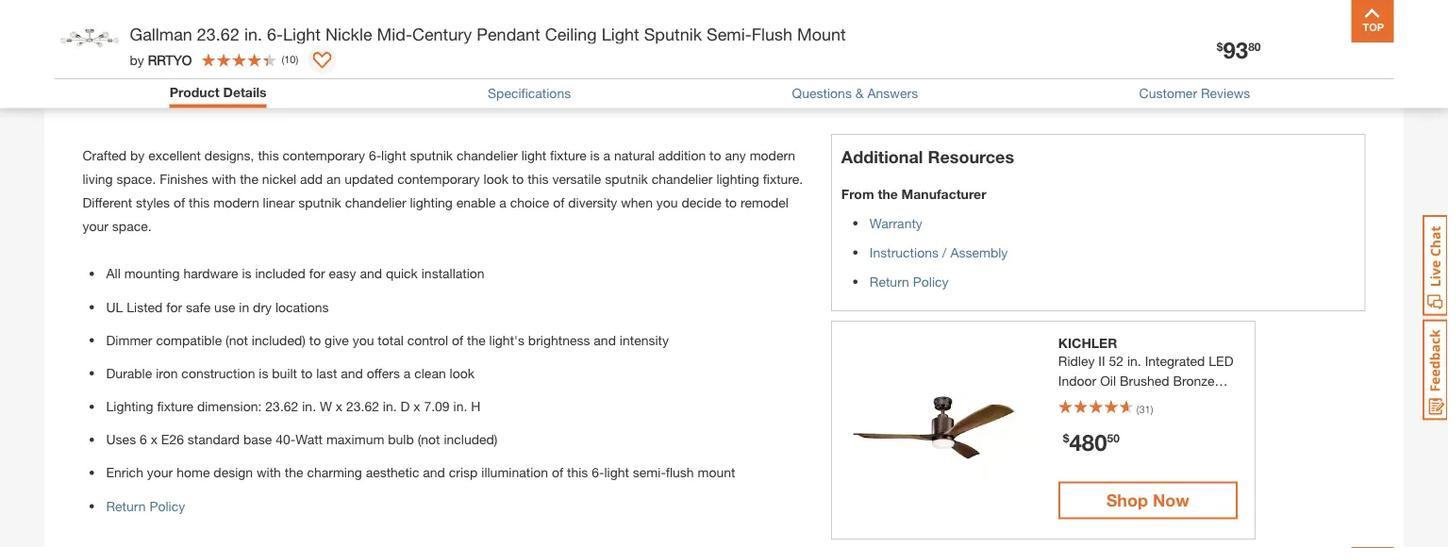 Task type: describe. For each thing, give the bounding box(es) containing it.
bulb
[[388, 432, 414, 447]]

1 horizontal spatial details
[[223, 84, 267, 100]]

0 horizontal spatial (not
[[226, 332, 248, 348]]

$ 93 80
[[1217, 36, 1262, 63]]

( 31 )
[[1137, 403, 1154, 415]]

0 horizontal spatial return policy link
[[106, 498, 185, 514]]

in. left h at the left of the page
[[454, 399, 468, 414]]

use
[[214, 299, 235, 315]]

light's
[[490, 332, 525, 348]]

2 horizontal spatial a
[[604, 147, 611, 163]]

from the manufacturer
[[842, 186, 987, 201]]

0 vertical spatial product details
[[54, 39, 179, 59]]

1 horizontal spatial contemporary
[[398, 171, 480, 186]]

uses 6 x e26 standard base 40-watt maximum bulb (not included)
[[106, 432, 498, 447]]

$ for 480
[[1064, 432, 1070, 445]]

intensity
[[620, 332, 669, 348]]

1 horizontal spatial return policy
[[870, 274, 949, 289]]

by rrtyo
[[130, 52, 192, 67]]

lighting
[[106, 399, 153, 414]]

reviews
[[1202, 86, 1251, 101]]

policy for the rightmost return policy "link"
[[913, 274, 949, 289]]

1 horizontal spatial product
[[170, 84, 220, 100]]

iron
[[156, 365, 178, 381]]

product image image
[[59, 9, 120, 71]]

mount inside kichler ridley ii 52 in. integrated led indoor oil brushed bronze downrod mount ceiling fan with light kit and wall control
[[1116, 392, 1154, 408]]

kichler ridley ii 52 in. integrated led indoor oil brushed bronze downrod mount ceiling fan with light kit and wall control
[[1059, 335, 1237, 428]]

additional
[[842, 147, 924, 167]]

1 vertical spatial lighting
[[410, 195, 453, 210]]

assembly
[[951, 244, 1008, 260]]

hardware
[[184, 266, 238, 281]]

control
[[1194, 412, 1237, 428]]

0 horizontal spatial 23.62
[[197, 24, 240, 44]]

safe
[[186, 299, 211, 315]]

mount
[[698, 465, 736, 481]]

0 horizontal spatial included)
[[252, 332, 306, 348]]

addition
[[659, 147, 706, 163]]

w
[[320, 399, 332, 414]]

when
[[621, 195, 653, 210]]

40-
[[276, 432, 296, 447]]

fixture.
[[763, 171, 803, 186]]

feedback link image
[[1423, 319, 1449, 421]]

2 vertical spatial a
[[404, 365, 411, 381]]

enrich
[[106, 465, 143, 481]]

styles
[[136, 195, 170, 210]]

lighting fixture dimension: 23.62 in. w x 23.62 in. d x 7.09 in. h
[[106, 399, 481, 414]]

0 vertical spatial product
[[54, 39, 118, 59]]

0 vertical spatial chandelier
[[457, 147, 518, 163]]

the down the uses 6 x e26 standard base 40-watt maximum bulb (not included)
[[285, 465, 303, 481]]

0 vertical spatial space.
[[117, 171, 156, 186]]

installation
[[422, 266, 485, 281]]

dimmer
[[106, 332, 152, 348]]

0 horizontal spatial you
[[353, 332, 374, 348]]

1 horizontal spatial for
[[309, 266, 325, 281]]

durable
[[106, 365, 152, 381]]

give
[[325, 332, 349, 348]]

design
[[214, 465, 253, 481]]

enrich your home design with the charming aesthetic and crisp illumination of this 6-light semi-flush mount
[[106, 465, 736, 481]]

different
[[83, 195, 132, 210]]

resources
[[928, 147, 1015, 167]]

flush
[[666, 465, 694, 481]]

1 horizontal spatial return policy link
[[870, 274, 949, 289]]

finishes
[[160, 171, 208, 186]]

93
[[1224, 36, 1249, 63]]

1 vertical spatial return
[[106, 498, 146, 514]]

0 horizontal spatial modern
[[214, 195, 259, 210]]

living
[[83, 171, 113, 186]]

flush
[[752, 24, 793, 44]]

1 vertical spatial sputnik
[[605, 171, 648, 186]]

in
[[239, 299, 249, 315]]

7.09
[[424, 399, 450, 414]]

from
[[842, 186, 875, 201]]

1 vertical spatial chandelier
[[652, 171, 713, 186]]

nickle
[[326, 24, 372, 44]]

sputnik
[[644, 24, 702, 44]]

1 horizontal spatial light
[[602, 24, 640, 44]]

shop now button
[[1059, 482, 1238, 519]]

total
[[378, 332, 404, 348]]

e26
[[161, 432, 184, 447]]

gallman 23.62 in. 6-light nickle mid-century pendant ceiling light sputnik semi-flush mount
[[130, 24, 846, 44]]

an
[[327, 171, 341, 186]]

2 horizontal spatial 23.62
[[346, 399, 379, 414]]

1 horizontal spatial lighting
[[717, 171, 760, 186]]

oil
[[1101, 373, 1117, 388]]

fan
[[1202, 392, 1224, 408]]

clean
[[415, 365, 446, 381]]

in. left w
[[302, 399, 316, 414]]

to right decide
[[726, 195, 737, 210]]

the right from
[[878, 186, 898, 201]]

you inside crafted by excellent designs, this contemporary 6-light sputnik chandelier light fixture is a natural addition to any modern living space. finishes with the nickel add an updated contemporary look to this versatile sputnik chandelier lighting fixture. different styles of this modern linear sputnik chandelier lighting enable a choice of diversity when you decide to remodel your space.
[[657, 195, 678, 210]]

1 vertical spatial included)
[[444, 432, 498, 447]]

$ 480 50
[[1064, 428, 1120, 455]]

ul
[[106, 299, 123, 315]]

1 vertical spatial your
[[147, 465, 173, 481]]

all mounting hardware is included for easy and quick installation
[[106, 266, 485, 281]]

6
[[140, 432, 147, 447]]

standard
[[188, 432, 240, 447]]

listed
[[127, 299, 163, 315]]

0 horizontal spatial look
[[450, 365, 475, 381]]

top button
[[1352, 0, 1395, 42]]

construction
[[182, 365, 255, 381]]

display image
[[313, 52, 332, 71]]

1 horizontal spatial sputnik
[[410, 147, 453, 163]]

in. inside kichler ridley ii 52 in. integrated led indoor oil brushed bronze downrod mount ceiling fan with light kit and wall control
[[1128, 353, 1142, 368]]

built
[[272, 365, 297, 381]]

decide
[[682, 195, 722, 210]]

( for 10
[[282, 53, 284, 66]]

base
[[244, 432, 272, 447]]

wall
[[1166, 412, 1190, 428]]

and inside kichler ridley ii 52 in. integrated led indoor oil brushed bronze downrod mount ceiling fan with light kit and wall control
[[1140, 412, 1162, 428]]

h
[[471, 399, 481, 414]]

0 horizontal spatial contemporary
[[283, 147, 365, 163]]

ii
[[1099, 353, 1106, 368]]

0 horizontal spatial details
[[123, 39, 179, 59]]

nickel
[[262, 171, 297, 186]]

easy
[[329, 266, 356, 281]]

with inside kichler ridley ii 52 in. integrated led indoor oil brushed bronze downrod mount ceiling fan with light kit and wall control
[[1059, 412, 1083, 428]]

policy for left return policy "link"
[[150, 498, 185, 514]]

6- inside crafted by excellent designs, this contemporary 6-light sputnik chandelier light fixture is a natural addition to any modern living space. finishes with the nickel add an updated contemporary look to this versatile sputnik chandelier lighting fixture. different styles of this modern linear sputnik chandelier lighting enable a choice of diversity when you decide to remodel your space.
[[369, 147, 381, 163]]

indoor
[[1059, 373, 1097, 388]]

) for ( 10 )
[[296, 53, 299, 66]]

questions & answers
[[793, 86, 919, 101]]

0 horizontal spatial x
[[151, 432, 158, 447]]

2 horizontal spatial light
[[605, 465, 630, 481]]

bronze
[[1174, 373, 1215, 388]]

brightness
[[528, 332, 590, 348]]

choice
[[510, 195, 550, 210]]

2 vertical spatial chandelier
[[345, 195, 406, 210]]

and right last
[[341, 365, 363, 381]]

century
[[412, 24, 472, 44]]

0 horizontal spatial mount
[[798, 24, 846, 44]]



Task type: vqa. For each thing, say whether or not it's contained in the screenshot.
the 'return policy'
yes



Task type: locate. For each thing, give the bounding box(es) containing it.
mount up kit
[[1116, 392, 1154, 408]]

1 horizontal spatial your
[[147, 465, 173, 481]]

and left crisp
[[423, 465, 445, 481]]

light left sputnik
[[602, 24, 640, 44]]

( right kit
[[1137, 403, 1140, 415]]

(
[[282, 53, 284, 66], [1137, 403, 1140, 415]]

instructions / assembly
[[870, 244, 1008, 260]]

of right choice
[[553, 195, 565, 210]]

fixture inside crafted by excellent designs, this contemporary 6-light sputnik chandelier light fixture is a natural addition to any modern living space. finishes with the nickel add an updated contemporary look to this versatile sputnik chandelier lighting fixture. different styles of this modern linear sputnik chandelier lighting enable a choice of diversity when you decide to remodel your space.
[[550, 147, 587, 163]]

0 horizontal spatial $
[[1064, 432, 1070, 445]]

1 vertical spatial product details
[[170, 84, 267, 100]]

lighting
[[717, 171, 760, 186], [410, 195, 453, 210]]

a left natural
[[604, 147, 611, 163]]

0 vertical spatial lighting
[[717, 171, 760, 186]]

light up 50
[[1087, 412, 1116, 428]]

0 vertical spatial )
[[296, 53, 299, 66]]

1 horizontal spatial (
[[1137, 403, 1140, 415]]

with inside crafted by excellent designs, this contemporary 6-light sputnik chandelier light fixture is a natural addition to any modern living space. finishes with the nickel add an updated contemporary look to this versatile sputnik chandelier lighting fixture. different styles of this modern linear sputnik chandelier lighting enable a choice of diversity when you decide to remodel your space.
[[212, 171, 236, 186]]

0 horizontal spatial 6-
[[267, 24, 283, 44]]

$ down downrod
[[1064, 432, 1070, 445]]

shop
[[1107, 490, 1149, 510]]

x
[[336, 399, 343, 414], [414, 399, 421, 414], [151, 432, 158, 447]]

1 horizontal spatial a
[[500, 195, 507, 210]]

1 horizontal spatial modern
[[750, 147, 796, 163]]

is inside crafted by excellent designs, this contemporary 6-light sputnik chandelier light fixture is a natural addition to any modern living space. finishes with the nickel add an updated contemporary look to this versatile sputnik chandelier lighting fixture. different styles of this modern linear sputnik chandelier lighting enable a choice of diversity when you decide to remodel your space.
[[590, 147, 600, 163]]

1 vertical spatial look
[[450, 365, 475, 381]]

1 horizontal spatial is
[[259, 365, 268, 381]]

contemporary up an
[[283, 147, 365, 163]]

to left any
[[710, 147, 722, 163]]

this down finishes
[[189, 195, 210, 210]]

of right control
[[452, 332, 464, 348]]

x right w
[[336, 399, 343, 414]]

is up versatile
[[590, 147, 600, 163]]

0 vertical spatial with
[[212, 171, 236, 186]]

dry
[[253, 299, 272, 315]]

) left display image
[[296, 53, 299, 66]]

uses
[[106, 432, 136, 447]]

instructions
[[870, 244, 939, 260]]

your inside crafted by excellent designs, this contemporary 6-light sputnik chandelier light fixture is a natural addition to any modern living space. finishes with the nickel add an updated contemporary look to this versatile sputnik chandelier lighting fixture. different styles of this modern linear sputnik chandelier lighting enable a choice of diversity when you decide to remodel your space.
[[83, 218, 109, 234]]

manufacturer
[[902, 186, 987, 201]]

0 horizontal spatial sputnik
[[298, 195, 342, 210]]

1 vertical spatial space.
[[112, 218, 152, 234]]

ridley ii 52 in. integrated led indoor oil brushed bronze downrod mount ceiling fan with light kit and wall control image
[[851, 336, 1035, 520]]

to up choice
[[512, 171, 524, 186]]

dimension:
[[197, 399, 262, 414]]

1 vertical spatial (not
[[418, 432, 440, 447]]

&
[[856, 86, 864, 101]]

by left 'rrtyo'
[[130, 52, 144, 67]]

the left nickel
[[240, 171, 259, 186]]

1 vertical spatial (
[[1137, 403, 1140, 415]]

1 vertical spatial by
[[130, 147, 145, 163]]

for left easy
[[309, 266, 325, 281]]

your down different
[[83, 218, 109, 234]]

light
[[283, 24, 321, 44], [602, 24, 640, 44], [1087, 412, 1116, 428]]

light left "semi-"
[[605, 465, 630, 481]]

the left light's
[[467, 332, 486, 348]]

1 vertical spatial with
[[1059, 412, 1083, 428]]

remodel
[[741, 195, 789, 210]]

1 vertical spatial policy
[[150, 498, 185, 514]]

ceiling inside kichler ridley ii 52 in. integrated led indoor oil brushed bronze downrod mount ceiling fan with light kit and wall control
[[1158, 392, 1198, 408]]

52
[[1110, 353, 1124, 368]]

you
[[657, 195, 678, 210], [353, 332, 374, 348]]

0 vertical spatial mount
[[798, 24, 846, 44]]

chandelier down updated
[[345, 195, 406, 210]]

brushed
[[1120, 373, 1170, 388]]

0 horizontal spatial light
[[283, 24, 321, 44]]

ridley
[[1059, 353, 1095, 368]]

6-
[[267, 24, 283, 44], [369, 147, 381, 163], [592, 465, 605, 481]]

aesthetic
[[366, 465, 420, 481]]

0 horizontal spatial fixture
[[157, 399, 194, 414]]

1 horizontal spatial policy
[[913, 274, 949, 289]]

is left built
[[259, 365, 268, 381]]

$ left 80
[[1217, 40, 1224, 53]]

1 vertical spatial mount
[[1116, 392, 1154, 408]]

crisp
[[449, 465, 478, 481]]

d
[[401, 399, 410, 414]]

to left last
[[301, 365, 313, 381]]

look right clean
[[450, 365, 475, 381]]

mid-
[[377, 24, 412, 44]]

lighting left enable on the top left of page
[[410, 195, 453, 210]]

with down downrod
[[1059, 412, 1083, 428]]

details up designs,
[[223, 84, 267, 100]]

for left safe
[[166, 299, 182, 315]]

0 horizontal spatial a
[[404, 365, 411, 381]]

return policy down enrich
[[106, 498, 185, 514]]

ceiling right pendant
[[545, 24, 597, 44]]

1 horizontal spatial ceiling
[[1158, 392, 1198, 408]]

your left home
[[147, 465, 173, 481]]

light up choice
[[522, 147, 547, 163]]

( 10 )
[[282, 53, 299, 66]]

last
[[316, 365, 337, 381]]

0 vertical spatial (not
[[226, 332, 248, 348]]

6- up the ( 10 )
[[267, 24, 283, 44]]

with down designs,
[[212, 171, 236, 186]]

now
[[1154, 490, 1190, 510]]

included) down h at the left of the page
[[444, 432, 498, 447]]

is for durable iron construction is built to last and offers a clean look
[[259, 365, 268, 381]]

2 vertical spatial 6-
[[592, 465, 605, 481]]

1 vertical spatial product
[[170, 84, 220, 100]]

2 horizontal spatial chandelier
[[652, 171, 713, 186]]

0 vertical spatial (
[[282, 53, 284, 66]]

and right easy
[[360, 266, 382, 281]]

fixture up e26
[[157, 399, 194, 414]]

23.62
[[197, 24, 240, 44], [266, 399, 299, 414], [346, 399, 379, 414]]

1 vertical spatial for
[[166, 299, 182, 315]]

1 vertical spatial details
[[223, 84, 267, 100]]

mount right flush
[[798, 24, 846, 44]]

$ inside $ 93 80
[[1217, 40, 1224, 53]]

1 horizontal spatial 23.62
[[266, 399, 299, 414]]

the inside crafted by excellent designs, this contemporary 6-light sputnik chandelier light fixture is a natural addition to any modern living space. finishes with the nickel add an updated contemporary look to this versatile sputnik chandelier lighting fixture. different styles of this modern linear sputnik chandelier lighting enable a choice of diversity when you decide to remodel your space.
[[240, 171, 259, 186]]

space. up styles
[[117, 171, 156, 186]]

light inside kichler ridley ii 52 in. integrated led indoor oil brushed bronze downrod mount ceiling fan with light kit and wall control
[[1087, 412, 1116, 428]]

1 vertical spatial )
[[1151, 403, 1154, 415]]

0 vertical spatial you
[[657, 195, 678, 210]]

2 horizontal spatial x
[[414, 399, 421, 414]]

any
[[725, 147, 746, 163]]

1 horizontal spatial with
[[257, 465, 281, 481]]

of down finishes
[[174, 195, 185, 210]]

0 vertical spatial your
[[83, 218, 109, 234]]

to left "give" on the left
[[309, 332, 321, 348]]

modern left linear
[[214, 195, 259, 210]]

( for 31
[[1137, 403, 1140, 415]]

(not right bulb
[[418, 432, 440, 447]]

chandelier down addition
[[652, 171, 713, 186]]

0 vertical spatial contemporary
[[283, 147, 365, 163]]

1 horizontal spatial you
[[657, 195, 678, 210]]

1 horizontal spatial look
[[484, 171, 509, 186]]

1 horizontal spatial $
[[1217, 40, 1224, 53]]

2 horizontal spatial sputnik
[[605, 171, 648, 186]]

1 vertical spatial a
[[500, 195, 507, 210]]

contemporary up enable on the top left of page
[[398, 171, 480, 186]]

0 horizontal spatial policy
[[150, 498, 185, 514]]

in. right the 52
[[1128, 353, 1142, 368]]

0 vertical spatial is
[[590, 147, 600, 163]]

illumination
[[482, 465, 549, 481]]

1 vertical spatial fixture
[[157, 399, 194, 414]]

return policy down the instructions
[[870, 274, 949, 289]]

0 horizontal spatial with
[[212, 171, 236, 186]]

product down 'rrtyo'
[[170, 84, 220, 100]]

updated
[[345, 171, 394, 186]]

natural
[[614, 147, 655, 163]]

warranty
[[870, 215, 923, 231]]

warranty link
[[870, 215, 923, 231]]

1 vertical spatial modern
[[214, 195, 259, 210]]

1 horizontal spatial mount
[[1116, 392, 1154, 408]]

1 vertical spatial contemporary
[[398, 171, 480, 186]]

look inside crafted by excellent designs, this contemporary 6-light sputnik chandelier light fixture is a natural addition to any modern living space. finishes with the nickel add an updated contemporary look to this versatile sputnik chandelier lighting fixture. different styles of this modern linear sputnik chandelier lighting enable a choice of diversity when you decide to remodel your space.
[[484, 171, 509, 186]]

this up choice
[[528, 171, 549, 186]]

policy down the instructions / assembly link
[[913, 274, 949, 289]]

) right kit
[[1151, 403, 1154, 415]]

return down enrich
[[106, 498, 146, 514]]

480
[[1070, 428, 1108, 455]]

( left display image
[[282, 53, 284, 66]]

0 horizontal spatial (
[[282, 53, 284, 66]]

charming
[[307, 465, 362, 481]]

is for all mounting hardware is included for easy and quick installation
[[242, 266, 252, 281]]

23.62 right gallman
[[197, 24, 240, 44]]

led
[[1209, 353, 1234, 368]]

0 vertical spatial look
[[484, 171, 509, 186]]

a left clean
[[404, 365, 411, 381]]

live chat image
[[1423, 215, 1449, 316]]

policy down home
[[150, 498, 185, 514]]

1 horizontal spatial chandelier
[[457, 147, 518, 163]]

ceiling
[[545, 24, 597, 44], [1158, 392, 1198, 408]]

0 vertical spatial return
[[870, 274, 910, 289]]

of right the illumination
[[552, 465, 564, 481]]

dimmer compatible (not included) to give you total control of the light's brightness and intensity
[[106, 332, 669, 348]]

6- up updated
[[369, 147, 381, 163]]

chandelier up enable on the top left of page
[[457, 147, 518, 163]]

watt
[[296, 432, 323, 447]]

answers
[[868, 86, 919, 101]]

downrod
[[1059, 392, 1113, 408]]

versatile
[[553, 171, 602, 186]]

$ for 93
[[1217, 40, 1224, 53]]

by
[[130, 52, 144, 67], [130, 147, 145, 163]]

is up in
[[242, 266, 252, 281]]

fixture up versatile
[[550, 147, 587, 163]]

0 vertical spatial by
[[130, 52, 144, 67]]

1 horizontal spatial x
[[336, 399, 343, 414]]

diversity
[[568, 195, 618, 210]]

1 horizontal spatial )
[[1151, 403, 1154, 415]]

you right "give" on the left
[[353, 332, 374, 348]]

with down base
[[257, 465, 281, 481]]

0 horizontal spatial product
[[54, 39, 118, 59]]

a left choice
[[500, 195, 507, 210]]

1 horizontal spatial return
[[870, 274, 910, 289]]

of
[[174, 195, 185, 210], [553, 195, 565, 210], [452, 332, 464, 348], [552, 465, 564, 481]]

look
[[484, 171, 509, 186], [450, 365, 475, 381]]

look up enable on the top left of page
[[484, 171, 509, 186]]

offers
[[367, 365, 400, 381]]

light up updated
[[381, 147, 406, 163]]

integrated
[[1146, 353, 1206, 368]]

1 vertical spatial $
[[1064, 432, 1070, 445]]

semi-
[[633, 465, 666, 481]]

and right kit
[[1140, 412, 1162, 428]]

in. right gallman
[[244, 24, 262, 44]]

1 horizontal spatial (not
[[418, 432, 440, 447]]

2 vertical spatial with
[[257, 465, 281, 481]]

quick
[[386, 266, 418, 281]]

0 horizontal spatial return policy
[[106, 498, 185, 514]]

1 vertical spatial ceiling
[[1158, 392, 1198, 408]]

questions & answers button
[[793, 86, 919, 101], [793, 86, 919, 101]]

0 horizontal spatial light
[[381, 147, 406, 163]]

by right the crafted
[[130, 147, 145, 163]]

control
[[408, 332, 448, 348]]

x right "d"
[[414, 399, 421, 414]]

and left intensity
[[594, 332, 616, 348]]

this right the illumination
[[567, 465, 588, 481]]

23.62 up maximum
[[346, 399, 379, 414]]

2 horizontal spatial light
[[1087, 412, 1116, 428]]

ceiling up wall
[[1158, 392, 1198, 408]]

compatible
[[156, 332, 222, 348]]

1 horizontal spatial light
[[522, 147, 547, 163]]

designs,
[[205, 147, 254, 163]]

return policy link down the instructions
[[870, 274, 949, 289]]

0 vertical spatial sputnik
[[410, 147, 453, 163]]

your
[[83, 218, 109, 234], [147, 465, 173, 481]]

crafted by excellent designs, this contemporary 6-light sputnik chandelier light fixture is a natural addition to any modern living space. finishes with the nickel add an updated contemporary look to this versatile sputnik chandelier lighting fixture. different styles of this modern linear sputnik chandelier lighting enable a choice of diversity when you decide to remodel your space.
[[83, 147, 803, 234]]

0 vertical spatial return policy link
[[870, 274, 949, 289]]

2 horizontal spatial is
[[590, 147, 600, 163]]

0 horizontal spatial for
[[166, 299, 182, 315]]

kichler
[[1059, 335, 1118, 351]]

space. down styles
[[112, 218, 152, 234]]

modern up fixture.
[[750, 147, 796, 163]]

2 vertical spatial is
[[259, 365, 268, 381]]

mount
[[798, 24, 846, 44], [1116, 392, 1154, 408]]

questions
[[793, 86, 852, 101]]

return policy link down enrich
[[106, 498, 185, 514]]

6- left "semi-"
[[592, 465, 605, 481]]

details right product image
[[123, 39, 179, 59]]

1 vertical spatial return policy
[[106, 498, 185, 514]]

you right when
[[657, 195, 678, 210]]

2 vertical spatial sputnik
[[298, 195, 342, 210]]

23.62 down built
[[266, 399, 299, 414]]

lighting down any
[[717, 171, 760, 186]]

1 horizontal spatial 6-
[[369, 147, 381, 163]]

x right 6
[[151, 432, 158, 447]]

maximum
[[327, 432, 385, 447]]

1 vertical spatial 6-
[[369, 147, 381, 163]]

(not down in
[[226, 332, 248, 348]]

in. left "d"
[[383, 399, 397, 414]]

gallman
[[130, 24, 192, 44]]

) for ( 31 )
[[1151, 403, 1154, 415]]

/
[[943, 244, 947, 260]]

$ inside $ 480 50
[[1064, 432, 1070, 445]]

customer
[[1140, 86, 1198, 101]]

product left by rrtyo
[[54, 39, 118, 59]]

light up 10
[[283, 24, 321, 44]]

crafted
[[83, 147, 127, 163]]

locations
[[276, 299, 329, 315]]

0 vertical spatial ceiling
[[545, 24, 597, 44]]

policy
[[913, 274, 949, 289], [150, 498, 185, 514]]

0 horizontal spatial is
[[242, 266, 252, 281]]

0 vertical spatial policy
[[913, 274, 949, 289]]

product details
[[54, 39, 179, 59], [170, 84, 267, 100]]

0 vertical spatial included)
[[252, 332, 306, 348]]

linear
[[263, 195, 295, 210]]

by inside crafted by excellent designs, this contemporary 6-light sputnik chandelier light fixture is a natural addition to any modern living space. finishes with the nickel add an updated contemporary look to this versatile sputnik chandelier lighting fixture. different styles of this modern linear sputnik chandelier lighting enable a choice of diversity when you decide to remodel your space.
[[130, 147, 145, 163]]

return down the instructions
[[870, 274, 910, 289]]

kit
[[1120, 412, 1136, 428]]

included) up built
[[252, 332, 306, 348]]

1 horizontal spatial fixture
[[550, 147, 587, 163]]

rrtyo
[[148, 52, 192, 67]]

1 vertical spatial you
[[353, 332, 374, 348]]

specifications
[[488, 86, 571, 101]]

contemporary
[[283, 147, 365, 163], [398, 171, 480, 186]]

excellent
[[148, 147, 201, 163]]

this up nickel
[[258, 147, 279, 163]]



